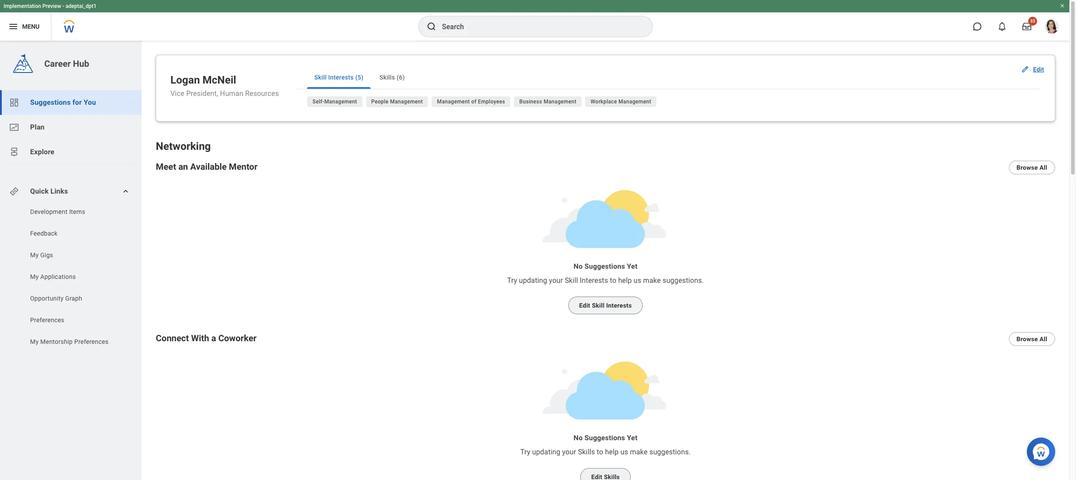 Task type: locate. For each thing, give the bounding box(es) containing it.
no suggestions yet for connect with a coworker
[[574, 434, 638, 443]]

explore link
[[0, 140, 142, 165]]

implementation
[[4, 3, 41, 9]]

2 my from the top
[[30, 274, 39, 281]]

0 vertical spatial no suggestions yet
[[574, 263, 638, 271]]

plan link
[[0, 115, 142, 140]]

my for my mentorship preferences
[[30, 339, 39, 346]]

1 vertical spatial make
[[630, 449, 648, 457]]

2 browse all link from the top
[[1009, 333, 1055, 347]]

1 horizontal spatial us
[[634, 277, 641, 285]]

0 vertical spatial to
[[610, 277, 617, 285]]

president,
[[186, 90, 218, 98]]

skill interests (5)
[[314, 74, 364, 81]]

0 vertical spatial skills
[[380, 74, 395, 81]]

1 management from the left
[[324, 99, 357, 105]]

interests left (5)
[[328, 74, 354, 81]]

0 vertical spatial suggestions
[[30, 98, 71, 107]]

edit
[[1033, 66, 1044, 73], [579, 302, 590, 310]]

0 vertical spatial browse all
[[1017, 164, 1048, 171]]

no
[[574, 263, 583, 271], [574, 434, 583, 443]]

2 list from the top
[[0, 208, 142, 349]]

meet an available mentor
[[156, 162, 258, 172]]

plan
[[30, 123, 45, 131]]

make
[[643, 277, 661, 285], [630, 449, 648, 457]]

0 vertical spatial list
[[0, 90, 142, 165]]

1 my from the top
[[30, 252, 39, 259]]

33
[[1030, 19, 1035, 23]]

0 vertical spatial skill
[[314, 74, 327, 81]]

2 vertical spatial skill
[[592, 302, 605, 310]]

0 vertical spatial try
[[507, 277, 517, 285]]

updating for connect with a coworker
[[532, 449, 560, 457]]

vice
[[170, 90, 184, 98]]

3 my from the top
[[30, 339, 39, 346]]

2 browse from the top
[[1017, 336, 1038, 343]]

help
[[618, 277, 632, 285], [605, 449, 619, 457]]

1 browse all from the top
[[1017, 164, 1048, 171]]

1 horizontal spatial to
[[610, 277, 617, 285]]

1 vertical spatial list
[[0, 208, 142, 349]]

2 yet from the top
[[627, 434, 638, 443]]

no up try updating your skill interests to help us make suggestions. on the bottom of the page
[[574, 263, 583, 271]]

1 vertical spatial updating
[[532, 449, 560, 457]]

inbox large image
[[1023, 22, 1032, 31]]

business
[[519, 99, 542, 105]]

1 vertical spatial us
[[621, 449, 628, 457]]

my gigs
[[30, 252, 53, 259]]

no suggestions yet for meet an available mentor
[[574, 263, 638, 271]]

self-
[[313, 99, 324, 105]]

0 vertical spatial updating
[[519, 277, 547, 285]]

skill
[[314, 74, 327, 81], [565, 277, 578, 285], [592, 302, 605, 310]]

0 vertical spatial edit
[[1033, 66, 1044, 73]]

logan mcneil vice president, human resources
[[170, 74, 279, 98]]

1 vertical spatial yet
[[627, 434, 638, 443]]

implementation preview -   adeptai_dpt1
[[4, 3, 96, 9]]

1 no from the top
[[574, 263, 583, 271]]

no for mentor
[[574, 263, 583, 271]]

quick
[[30, 187, 49, 196]]

explore
[[30, 148, 54, 156]]

suggestions
[[30, 98, 71, 107], [585, 263, 625, 271], [585, 434, 625, 443]]

0 horizontal spatial try
[[507, 277, 517, 285]]

1 horizontal spatial skill
[[565, 277, 578, 285]]

browse all for connect with a coworker
[[1017, 336, 1048, 343]]

0 vertical spatial make
[[643, 277, 661, 285]]

browse for connect with a coworker
[[1017, 336, 1038, 343]]

0 vertical spatial help
[[618, 277, 632, 285]]

suggestions inside list
[[30, 98, 71, 107]]

0 vertical spatial your
[[549, 277, 563, 285]]

list
[[0, 90, 142, 165], [0, 208, 142, 349]]

browse all link for meet an available mentor
[[1009, 161, 1055, 175]]

1 vertical spatial your
[[562, 449, 576, 457]]

edit down try updating your skill interests to help us make suggestions. on the bottom of the page
[[579, 302, 590, 310]]

edit for edit
[[1033, 66, 1044, 73]]

suggestions up try updating your skills to help us make suggestions.
[[585, 434, 625, 443]]

your
[[549, 277, 563, 285], [562, 449, 576, 457]]

1 browse all link from the top
[[1009, 161, 1055, 175]]

browse all link
[[1009, 161, 1055, 175], [1009, 333, 1055, 347]]

1 vertical spatial suggestions
[[585, 263, 625, 271]]

all
[[1040, 164, 1048, 171], [1040, 336, 1048, 343]]

0 vertical spatial no
[[574, 263, 583, 271]]

1 vertical spatial all
[[1040, 336, 1048, 343]]

1 yet from the top
[[627, 263, 638, 271]]

0 vertical spatial all
[[1040, 164, 1048, 171]]

my for my gigs
[[30, 252, 39, 259]]

browse all for meet an available mentor
[[1017, 164, 1048, 171]]

suggestions left for
[[30, 98, 71, 107]]

0 vertical spatial yet
[[627, 263, 638, 271]]

interests up "edit skill interests" button
[[580, 277, 608, 285]]

mentor
[[229, 162, 258, 172]]

management down (6)
[[390, 99, 423, 105]]

with
[[191, 333, 209, 344]]

management left of
[[437, 99, 470, 105]]

5 management from the left
[[619, 99, 651, 105]]

0 vertical spatial browse all link
[[1009, 161, 1055, 175]]

suggestions.
[[663, 277, 704, 285], [650, 449, 691, 457]]

0 horizontal spatial us
[[621, 449, 628, 457]]

1 horizontal spatial preferences
[[74, 339, 109, 346]]

preview
[[42, 3, 61, 9]]

browse all
[[1017, 164, 1048, 171], [1017, 336, 1048, 343]]

interests
[[328, 74, 354, 81], [580, 277, 608, 285], [606, 302, 632, 310]]

no suggestions yet up try updating your skills to help us make suggestions.
[[574, 434, 638, 443]]

list containing development items
[[0, 208, 142, 349]]

1 vertical spatial no
[[574, 434, 583, 443]]

feedback link
[[29, 229, 120, 238]]

of
[[471, 99, 477, 105]]

yet up try updating your skills to help us make suggestions.
[[627, 434, 638, 443]]

33 button
[[1017, 17, 1037, 36]]

1 browse from the top
[[1017, 164, 1038, 171]]

1 vertical spatial help
[[605, 449, 619, 457]]

1 vertical spatial browse all link
[[1009, 333, 1055, 347]]

yet up try updating your skill interests to help us make suggestions. on the bottom of the page
[[627, 263, 638, 271]]

management of employees
[[437, 99, 505, 105]]

try updating your skills to help us make suggestions.
[[520, 449, 691, 457]]

workplace management
[[591, 99, 651, 105]]

0 vertical spatial my
[[30, 252, 39, 259]]

my
[[30, 252, 39, 259], [30, 274, 39, 281], [30, 339, 39, 346]]

workplace
[[591, 99, 617, 105]]

interests down try updating your skill interests to help us make suggestions. on the bottom of the page
[[606, 302, 632, 310]]

2 vertical spatial suggestions
[[585, 434, 625, 443]]

3 management from the left
[[437, 99, 470, 105]]

my down the my gigs
[[30, 274, 39, 281]]

2 vertical spatial interests
[[606, 302, 632, 310]]

yet for connect with a coworker
[[627, 434, 638, 443]]

preferences down preferences link
[[74, 339, 109, 346]]

my for my applications
[[30, 274, 39, 281]]

tab list
[[297, 66, 1041, 89]]

no for coworker
[[574, 434, 583, 443]]

0 horizontal spatial skills
[[380, 74, 395, 81]]

no suggestions yet
[[574, 263, 638, 271], [574, 434, 638, 443]]

employees
[[478, 99, 505, 105]]

edit right edit image
[[1033, 66, 1044, 73]]

logan
[[170, 74, 200, 86]]

connect with a coworker
[[156, 333, 257, 344]]

edit skill interests button
[[568, 297, 643, 315]]

1 vertical spatial to
[[597, 449, 603, 457]]

1 vertical spatial suggestions.
[[650, 449, 691, 457]]

self-management
[[313, 99, 357, 105]]

close environment banner image
[[1060, 3, 1065, 8]]

skills
[[380, 74, 395, 81], [578, 449, 595, 457]]

2 management from the left
[[390, 99, 423, 105]]

4 management from the left
[[544, 99, 577, 105]]

an
[[178, 162, 188, 172]]

my left mentorship
[[30, 339, 39, 346]]

0 vertical spatial preferences
[[30, 317, 64, 324]]

1 vertical spatial try
[[520, 449, 530, 457]]

1 list from the top
[[0, 90, 142, 165]]

0 vertical spatial browse
[[1017, 164, 1038, 171]]

skill down try updating your skill interests to help us make suggestions. on the bottom of the page
[[592, 302, 605, 310]]

to
[[610, 277, 617, 285], [597, 449, 603, 457]]

skill interests (5) button
[[307, 66, 371, 89]]

1 vertical spatial browse all
[[1017, 336, 1048, 343]]

link image
[[9, 186, 19, 197]]

management
[[324, 99, 357, 105], [390, 99, 423, 105], [437, 99, 470, 105], [544, 99, 577, 105], [619, 99, 651, 105]]

0 horizontal spatial edit
[[579, 302, 590, 310]]

1 vertical spatial no suggestions yet
[[574, 434, 638, 443]]

1 all from the top
[[1040, 164, 1048, 171]]

my left gigs
[[30, 252, 39, 259]]

people
[[371, 99, 389, 105]]

my mentorship preferences link
[[29, 338, 120, 347]]

2 all from the top
[[1040, 336, 1048, 343]]

yet
[[627, 263, 638, 271], [627, 434, 638, 443]]

no up try updating your skills to help us make suggestions.
[[574, 434, 583, 443]]

human
[[220, 90, 243, 98]]

tab list containing skill interests (5)
[[297, 66, 1041, 89]]

management right workplace
[[619, 99, 651, 105]]

1 horizontal spatial edit
[[1033, 66, 1044, 73]]

development items link
[[29, 208, 120, 216]]

management right business
[[544, 99, 577, 105]]

my inside 'link'
[[30, 339, 39, 346]]

suggestions up try updating your skill interests to help us make suggestions. on the bottom of the page
[[585, 263, 625, 271]]

gigs
[[40, 252, 53, 259]]

management down skill interests (5) button
[[324, 99, 357, 105]]

skill up "edit skill interests" button
[[565, 277, 578, 285]]

1 vertical spatial preferences
[[74, 339, 109, 346]]

1 vertical spatial edit
[[579, 302, 590, 310]]

skills inside button
[[380, 74, 395, 81]]

my applications
[[30, 274, 76, 281]]

resources
[[245, 90, 279, 98]]

1 vertical spatial browse
[[1017, 336, 1038, 343]]

no suggestions yet up try updating your skill interests to help us make suggestions. on the bottom of the page
[[574, 263, 638, 271]]

quick links element
[[9, 183, 135, 201]]

2 browse all from the top
[[1017, 336, 1048, 343]]

browse
[[1017, 164, 1038, 171], [1017, 336, 1038, 343]]

management for workplace management
[[619, 99, 651, 105]]

0 vertical spatial suggestions.
[[663, 277, 704, 285]]

suggestions for you
[[30, 98, 96, 107]]

1 no suggestions yet from the top
[[574, 263, 638, 271]]

career
[[44, 58, 71, 69]]

2 no suggestions yet from the top
[[574, 434, 638, 443]]

preferences down opportunity at left
[[30, 317, 64, 324]]

2 vertical spatial my
[[30, 339, 39, 346]]

preferences inside 'link'
[[74, 339, 109, 346]]

updating
[[519, 277, 547, 285], [532, 449, 560, 457]]

my inside "link"
[[30, 274, 39, 281]]

1 horizontal spatial try
[[520, 449, 530, 457]]

1 horizontal spatial skills
[[578, 449, 595, 457]]

0 horizontal spatial to
[[597, 449, 603, 457]]

all for meet an available mentor
[[1040, 164, 1048, 171]]

1 vertical spatial skill
[[565, 277, 578, 285]]

1 vertical spatial my
[[30, 274, 39, 281]]

applications
[[40, 274, 76, 281]]

profile logan mcneil image
[[1045, 19, 1059, 35]]

skill up self-
[[314, 74, 327, 81]]

us
[[634, 277, 641, 285], [621, 449, 628, 457]]

0 vertical spatial us
[[634, 277, 641, 285]]

2 no from the top
[[574, 434, 583, 443]]



Task type: describe. For each thing, give the bounding box(es) containing it.
connect
[[156, 333, 189, 344]]

your for connect with a coworker
[[562, 449, 576, 457]]

meet
[[156, 162, 176, 172]]

you
[[84, 98, 96, 107]]

management for people management
[[390, 99, 423, 105]]

0 horizontal spatial preferences
[[30, 317, 64, 324]]

dashboard image
[[9, 97, 19, 108]]

coworker
[[218, 333, 257, 344]]

available
[[190, 162, 227, 172]]

opportunity
[[30, 295, 64, 302]]

0 horizontal spatial skill
[[314, 74, 327, 81]]

development items
[[30, 209, 85, 216]]

menu banner
[[0, 0, 1070, 41]]

business management
[[519, 99, 577, 105]]

try for meet an available mentor
[[507, 277, 517, 285]]

mcneil
[[203, 74, 236, 86]]

quick links
[[30, 187, 68, 196]]

people management
[[371, 99, 423, 105]]

1 vertical spatial interests
[[580, 277, 608, 285]]

timeline milestone image
[[9, 147, 19, 158]]

Search Workday  search field
[[442, 17, 634, 36]]

1 vertical spatial skills
[[578, 449, 595, 457]]

for
[[72, 98, 82, 107]]

opportunity graph link
[[29, 294, 120, 303]]

onboarding home image
[[9, 122, 19, 133]]

career hub
[[44, 58, 89, 69]]

updating for meet an available mentor
[[519, 277, 547, 285]]

justify image
[[8, 21, 19, 32]]

skills (6)
[[380, 74, 405, 81]]

edit skill interests
[[579, 302, 632, 310]]

adeptai_dpt1
[[66, 3, 96, 9]]

browse for meet an available mentor
[[1017, 164, 1038, 171]]

links
[[50, 187, 68, 196]]

suggestions for meet an available mentor
[[585, 263, 625, 271]]

my gigs link
[[29, 251, 120, 260]]

hub
[[73, 58, 89, 69]]

menu button
[[0, 12, 51, 41]]

menu
[[22, 23, 40, 30]]

chevron up small image
[[121, 187, 130, 196]]

try for connect with a coworker
[[520, 449, 530, 457]]

list containing suggestions for you
[[0, 90, 142, 165]]

suggestions for connect with a coworker
[[585, 434, 625, 443]]

-
[[62, 3, 64, 9]]

items
[[69, 209, 85, 216]]

your for meet an available mentor
[[549, 277, 563, 285]]

search image
[[426, 21, 437, 32]]

(6)
[[397, 74, 405, 81]]

a
[[211, 333, 216, 344]]

my applications link
[[29, 273, 120, 282]]

preferences link
[[29, 316, 120, 325]]

try updating your skill interests to help us make suggestions.
[[507, 277, 704, 285]]

edit image
[[1021, 65, 1030, 74]]

management for business management
[[544, 99, 577, 105]]

notifications large image
[[998, 22, 1007, 31]]

edit for edit skill interests
[[579, 302, 590, 310]]

yet for meet an available mentor
[[627, 263, 638, 271]]

0 vertical spatial interests
[[328, 74, 354, 81]]

management for self-management
[[324, 99, 357, 105]]

mentorship
[[40, 339, 73, 346]]

suggestions for you link
[[0, 90, 142, 115]]

edit button
[[1017, 61, 1050, 78]]

2 horizontal spatial skill
[[592, 302, 605, 310]]

skills (6) button
[[372, 66, 412, 89]]

my mentorship preferences
[[30, 339, 109, 346]]

feedback
[[30, 230, 58, 237]]

graph
[[65, 295, 82, 302]]

development
[[30, 209, 68, 216]]

(5)
[[355, 74, 364, 81]]

opportunity graph
[[30, 295, 82, 302]]

all for connect with a coworker
[[1040, 336, 1048, 343]]

browse all link for connect with a coworker
[[1009, 333, 1055, 347]]

networking
[[156, 140, 211, 153]]



Task type: vqa. For each thing, say whether or not it's contained in the screenshot.
Termination
no



